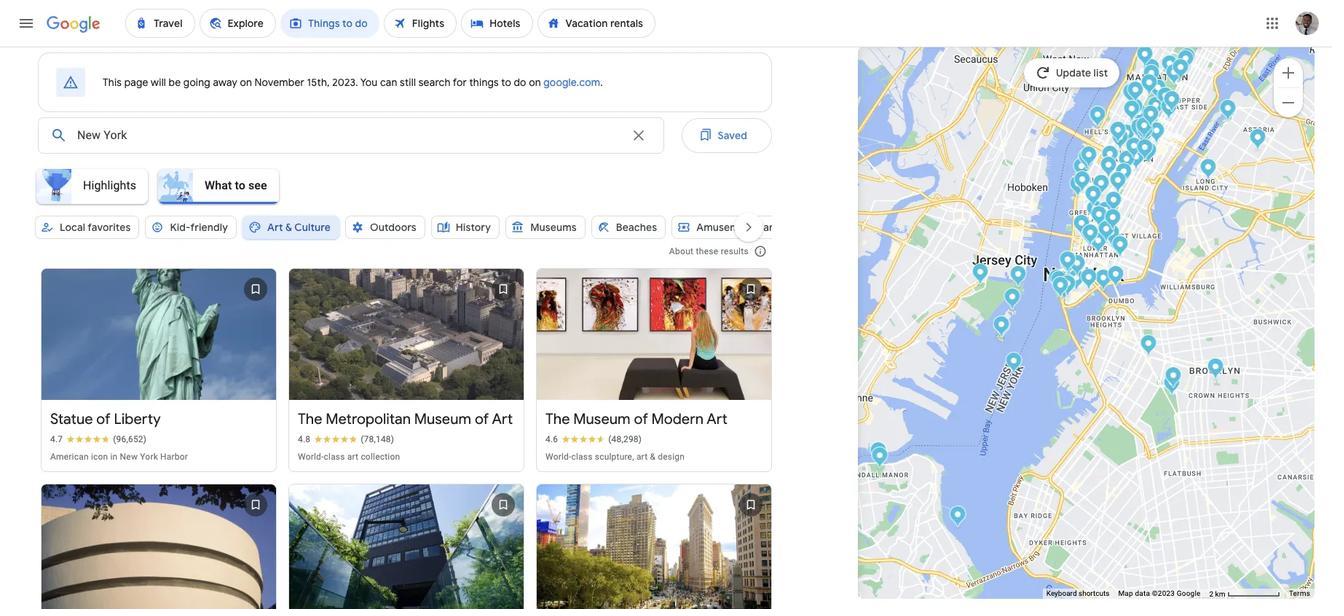 Task type: describe. For each thing, give the bounding box(es) containing it.
art & culture button
[[243, 210, 339, 245]]

can
[[380, 76, 397, 89]]

search
[[419, 76, 451, 89]]

2 on from the left
[[529, 76, 541, 89]]

shortcuts
[[1079, 589, 1110, 597]]

local favorites button
[[35, 210, 139, 245]]

update
[[1056, 66, 1091, 79]]

do
[[514, 76, 526, 89]]

what
[[205, 178, 232, 192]]

tenement museum image
[[1109, 233, 1126, 257]]

filters form
[[26, 112, 793, 259]]

rockefeller center image
[[1133, 122, 1150, 146]]

solomon r. guggenheim museum image
[[1175, 54, 1192, 78]]

the paley center for media nyc image
[[1136, 117, 1153, 141]]

new-york historical society image
[[1143, 64, 1160, 88]]

grey art gallery image
[[1097, 201, 1114, 225]]

2
[[1210, 590, 1214, 598]]

©2023
[[1152, 589, 1175, 597]]

will
[[151, 76, 166, 89]]

favorites
[[88, 221, 131, 234]]

2 km
[[1210, 590, 1227, 598]]

5th avenue image
[[1105, 191, 1122, 215]]

el museo del barrio image
[[1191, 25, 1208, 50]]

2 art from the left
[[637, 452, 648, 462]]

zoom in map image
[[1280, 64, 1297, 81]]

about
[[669, 246, 694, 256]]

terms
[[1289, 589, 1311, 597]]

map region
[[715, 0, 1332, 609]]

(48,298)
[[608, 434, 642, 445]]

what to see link
[[154, 169, 285, 204]]

sculpture,
[[595, 452, 634, 462]]

asia society and museum image
[[1163, 90, 1180, 114]]

birdland jazz club image
[[1110, 121, 1126, 145]]

cooper hewitt, smithsonian design museum image
[[1177, 50, 1194, 74]]

metropolitan
[[326, 410, 411, 429]]

1 on from the left
[[240, 76, 252, 89]]

beaches button
[[591, 210, 666, 245]]

castle clinton national monument image
[[1052, 276, 1069, 300]]

art & culture
[[267, 221, 331, 234]]

harbor
[[160, 452, 188, 462]]

the metropolitan museum of art image
[[1166, 63, 1182, 87]]

what to see list item
[[154, 165, 285, 208]]

seagram building image
[[1148, 122, 1165, 146]]

class for museum
[[572, 452, 593, 462]]

history button
[[431, 210, 500, 245]]

one world trade center image
[[1059, 251, 1076, 275]]

atlas image
[[1136, 121, 1153, 145]]

the metropolitan museum of art
[[298, 410, 513, 429]]

keyboard shortcuts
[[1047, 589, 1110, 597]]

1 art from the left
[[347, 452, 359, 462]]

leslie-lohman museum of art image
[[1081, 225, 1098, 249]]

art inside "button"
[[267, 221, 283, 234]]

away
[[213, 76, 237, 89]]

wall street image
[[1068, 269, 1085, 293]]

highlights
[[83, 178, 136, 192]]

whitney museum of american art image
[[1069, 175, 1086, 199]]

the morgan library & museum image
[[1128, 148, 1144, 172]]

empire state building image
[[1118, 150, 1135, 174]]

neue galerie new york image
[[1172, 58, 1189, 82]]

class for metropolitan
[[324, 452, 345, 462]]

david zwirner image
[[1073, 157, 1090, 181]]

november
[[255, 76, 305, 89]]

park avenue armory image
[[1161, 98, 1177, 122]]

the noguchi museum image
[[1220, 99, 1236, 123]]

about these results image
[[743, 234, 778, 269]]

american icon in new york harbor
[[50, 452, 188, 462]]

map data ©2023 google
[[1119, 589, 1201, 597]]

4.8 out of 5 stars from 78,148 reviews image
[[298, 434, 394, 445]]

data
[[1135, 589, 1150, 597]]

american
[[50, 452, 89, 462]]

amusement
[[697, 221, 755, 234]]

liberty
[[114, 410, 161, 429]]

world-class sculpture, art & design
[[546, 452, 685, 462]]

flatiron building image
[[1110, 171, 1126, 195]]

liberty state park image
[[1010, 265, 1026, 289]]

kid-
[[170, 221, 191, 234]]

amusement parks
[[697, 221, 784, 234]]

the battery image
[[1056, 278, 1072, 302]]

children's museum of manhattan image
[[1136, 45, 1153, 69]]

chrysler building image
[[1140, 141, 1157, 165]]

map
[[1119, 589, 1133, 597]]

terms link
[[1289, 589, 1311, 597]]

museum of the moving image image
[[1249, 128, 1266, 152]]

2 km button
[[1205, 589, 1285, 599]]

results
[[721, 246, 749, 256]]

4.8
[[298, 434, 311, 445]]

world- for the metropolitan museum of art
[[298, 452, 324, 462]]

carnegie hall image
[[1131, 103, 1147, 127]]

(78,148)
[[361, 434, 394, 445]]

9/11 memorial & museum image
[[1060, 254, 1077, 278]]

list containing statue of liberty
[[35, 178, 778, 609]]

the for the metropolitan museum of art
[[298, 410, 322, 429]]

kid-friendly
[[170, 221, 228, 234]]

museum of sex image
[[1115, 162, 1132, 186]]

google
[[1177, 589, 1201, 597]]

15th,
[[307, 76, 330, 89]]

parks
[[758, 221, 784, 234]]

km
[[1216, 590, 1226, 598]]

update list
[[1056, 66, 1108, 79]]

4.7
[[50, 434, 63, 445]]

9/11 museum workshop: 100 images & artifacts exhibit image
[[1074, 170, 1091, 195]]

saved link
[[682, 118, 772, 153]]

st. paul's chapel image
[[1069, 254, 1085, 278]]

page
[[124, 76, 148, 89]]

collection
[[361, 452, 400, 462]]

new
[[120, 452, 138, 462]]

local favorites
[[60, 221, 131, 234]]

manhattan bridge image
[[1107, 265, 1124, 289]]

brooklyn bridge image
[[1095, 269, 1112, 293]]

4.6
[[546, 434, 558, 445]]

south street seaport museum image
[[1080, 268, 1097, 292]]

save solomon r. guggenheim museum to collection image
[[238, 488, 273, 523]]

highlights link
[[32, 169, 154, 204]]

going
[[183, 76, 210, 89]]

national museum of mathematics image
[[1115, 165, 1131, 189]]

museum of arts and design image
[[1126, 98, 1143, 122]]

central park image
[[1161, 55, 1178, 79]]

world-class art collection
[[298, 452, 400, 462]]

intrepid museum image
[[1089, 106, 1106, 130]]



Task type: locate. For each thing, give the bounding box(es) containing it.
museums button
[[506, 210, 586, 245]]

brooklyn botanic garden image
[[1163, 374, 1180, 398]]

statue
[[50, 410, 93, 429]]

filters list
[[26, 165, 772, 223], [32, 210, 793, 259]]

liberty science center image
[[972, 263, 989, 287]]

the basilica of st. patrick's old cathedral image
[[1098, 220, 1115, 244]]

art down 4.8 out of 5 stars from 78,148 reviews 'image'
[[347, 452, 359, 462]]

1 horizontal spatial to
[[501, 76, 511, 89]]

museum of jewish heritage – a living memorial to the holocaust image
[[1048, 269, 1065, 293]]

1 horizontal spatial museum
[[574, 410, 631, 429]]

museums
[[530, 221, 577, 234]]

(96,652)
[[113, 434, 147, 445]]

keyboard shortcuts button
[[1047, 589, 1110, 599]]

next image
[[731, 210, 766, 245]]

google.com link
[[544, 76, 600, 89]]

2 class from the left
[[572, 452, 593, 462]]

1 horizontal spatial world-
[[546, 452, 572, 462]]

world- down 4.8
[[298, 452, 324, 462]]

new york city fire museum image
[[1073, 214, 1090, 238]]

to left see
[[235, 178, 245, 192]]

about these results
[[669, 246, 749, 256]]

amusement parks button
[[672, 210, 793, 245]]

staten island ferry image
[[1005, 352, 1022, 376]]

2 museum from the left
[[574, 410, 631, 429]]

filters list containing local favorites
[[32, 210, 793, 259]]

2 the from the left
[[546, 410, 570, 429]]

class
[[324, 452, 345, 462], [572, 452, 593, 462]]

0 horizontal spatial of
[[96, 410, 111, 429]]

save the museum of modern art to collection image
[[734, 272, 769, 307]]

madison square garden image
[[1102, 145, 1118, 169]]

saved
[[718, 129, 747, 142]]

statue of liberty
[[50, 410, 161, 429]]

&
[[286, 221, 292, 234], [650, 452, 656, 462]]

0 horizontal spatial art
[[347, 452, 359, 462]]

& inside list
[[650, 452, 656, 462]]

national museum of the american indian image
[[1059, 275, 1076, 299]]

1 horizontal spatial class
[[572, 452, 593, 462]]

madame tussauds new york image
[[1112, 128, 1128, 152]]

museum of chinese in america image
[[1090, 232, 1107, 256]]

1 horizontal spatial the
[[546, 410, 570, 429]]

art for the metropolitan museum of art
[[492, 410, 513, 429]]

friendly
[[191, 221, 228, 234]]

museum of the city of new york image
[[1190, 27, 1206, 51]]

clear image
[[630, 127, 647, 144]]

to left do on the top left of the page
[[501, 76, 511, 89]]

grand central terminal image
[[1136, 138, 1153, 162]]

culture
[[295, 221, 331, 234]]

st. patrick's cathedral image
[[1139, 122, 1155, 146]]

the
[[298, 410, 322, 429], [546, 410, 570, 429]]

save whitney museum of american art to collection image
[[486, 488, 521, 523]]

main menu image
[[17, 15, 35, 32]]

the museum of modern art image
[[1136, 114, 1153, 138]]

0 horizontal spatial to
[[235, 178, 245, 192]]

0 horizontal spatial world-
[[298, 452, 324, 462]]

1 vertical spatial &
[[650, 452, 656, 462]]

1 museum from the left
[[414, 410, 471, 429]]

outdoors button
[[345, 210, 425, 245]]

update list button
[[1024, 58, 1120, 87]]

google.com
[[544, 76, 600, 89]]

these
[[696, 246, 719, 256]]

2 horizontal spatial art
[[707, 410, 728, 429]]

york
[[140, 452, 158, 462]]

on
[[240, 76, 252, 89], [529, 76, 541, 89]]

art for the museum of modern art
[[707, 410, 728, 429]]

world- down '4.6'
[[546, 452, 572, 462]]

statue of liberty image
[[994, 316, 1010, 340]]

2 horizontal spatial of
[[634, 410, 648, 429]]

the high line image
[[1077, 152, 1094, 176]]

brooklyn museum image
[[1165, 366, 1182, 390]]

beaches
[[616, 221, 657, 234]]

the frick collection image
[[1157, 87, 1174, 111]]

1 class from the left
[[324, 452, 345, 462]]

be
[[169, 76, 181, 89]]

museum
[[414, 410, 471, 429], [574, 410, 631, 429]]

0 horizontal spatial &
[[286, 221, 292, 234]]

2 world- from the left
[[546, 452, 572, 462]]

save the metropolitan museum of art to collection image
[[486, 272, 521, 307]]

the plaza image
[[1142, 105, 1159, 129]]

the drawing center image
[[1082, 224, 1099, 248]]

rubin museum of art image
[[1093, 174, 1110, 198]]

icon
[[91, 452, 108, 462]]

new museum image
[[1103, 224, 1120, 248]]

for
[[453, 76, 467, 89]]

keyboard
[[1047, 589, 1077, 597]]

the jewish museum image
[[1179, 47, 1195, 71]]

aia new york | center for architecture image
[[1091, 205, 1107, 229]]

brooklyn children's museum image
[[1207, 358, 1224, 382]]

art
[[267, 221, 283, 234], [492, 410, 513, 429], [707, 410, 728, 429]]

zoom out map image
[[1280, 94, 1297, 111]]

charging bull image
[[1059, 273, 1075, 297]]

international center of photography museum image
[[1112, 235, 1128, 259]]

to
[[501, 76, 511, 89], [235, 178, 245, 192]]

modern
[[652, 410, 704, 429]]

4.6 out of 5 stars from 48,298 reviews image
[[546, 434, 642, 445]]

1 vertical spatial to
[[235, 178, 245, 192]]

& left culture
[[286, 221, 292, 234]]

to inside 'what to see' link
[[235, 178, 245, 192]]

this page will be going away on november 15th, 2023. you can still search for things to do on google.com .
[[103, 76, 603, 89]]

0 horizontal spatial class
[[324, 452, 345, 462]]

save broadway manhattan to collection image
[[734, 488, 769, 523]]

1 horizontal spatial of
[[475, 410, 489, 429]]

the up 4.8
[[298, 410, 322, 429]]

3 of from the left
[[634, 410, 648, 429]]

1 the from the left
[[298, 410, 322, 429]]

american folk art museum image
[[1127, 81, 1144, 105]]

2023.
[[332, 76, 358, 89]]

Search for destinations, sights and more text field
[[76, 118, 621, 153]]

list
[[1094, 66, 1108, 79]]

1 horizontal spatial art
[[492, 410, 513, 429]]

0 horizontal spatial museum
[[414, 410, 471, 429]]

0 horizontal spatial the
[[298, 410, 322, 429]]

barclays center image
[[1140, 334, 1157, 358]]

liberty island image
[[993, 315, 1010, 339]]

1 of from the left
[[96, 410, 111, 429]]

on right away
[[240, 76, 252, 89]]

& left the design
[[650, 452, 656, 462]]

staten island children's museum image
[[871, 447, 888, 471]]

in
[[110, 452, 118, 462]]

.
[[600, 76, 603, 89]]

1 world- from the left
[[298, 452, 324, 462]]

radio city music hall image
[[1131, 118, 1147, 142]]

you
[[360, 76, 378, 89]]

still
[[400, 76, 416, 89]]

moma ps1 image
[[1200, 158, 1217, 182]]

new york public library - stephen a. schwarzman building image
[[1126, 137, 1142, 161]]

kid-friendly button
[[145, 210, 237, 245]]

village vanguard image
[[1085, 185, 1102, 209]]

of
[[96, 410, 111, 429], [475, 410, 489, 429], [634, 410, 648, 429]]

2 of from the left
[[475, 410, 489, 429]]

things
[[469, 76, 499, 89]]

list
[[35, 178, 778, 609]]

what to see
[[205, 178, 267, 192]]

ellis island image
[[1004, 288, 1021, 312]]

0 horizontal spatial on
[[240, 76, 252, 89]]

world- for the museum of modern art
[[546, 452, 572, 462]]

0 vertical spatial to
[[501, 76, 511, 89]]

1 horizontal spatial &
[[650, 452, 656, 462]]

times square image
[[1118, 124, 1135, 148]]

see
[[248, 178, 267, 192]]

metropolitan opera house image
[[1122, 82, 1139, 106]]

american museum of natural history image
[[1143, 58, 1160, 82]]

1 horizontal spatial art
[[637, 452, 648, 462]]

art down (48,298)
[[637, 452, 648, 462]]

world-
[[298, 452, 324, 462], [546, 452, 572, 462]]

history
[[456, 221, 491, 234]]

design
[[658, 452, 685, 462]]

bethesda terrace image
[[1150, 79, 1166, 103]]

the skyscraper museum image
[[1051, 270, 1067, 294]]

merchant's house museum image
[[1104, 208, 1121, 232]]

0 horizontal spatial art
[[267, 221, 283, 234]]

agora gallery image
[[1078, 148, 1095, 172]]

national academy of design image
[[1080, 146, 1097, 170]]

the up '4.6'
[[546, 410, 570, 429]]

new york harbor image
[[949, 506, 966, 530]]

local
[[60, 221, 85, 234]]

this
[[103, 76, 122, 89]]

the for the museum of modern art
[[546, 410, 570, 429]]

art
[[347, 452, 359, 462], [637, 452, 648, 462]]

on right do on the top left of the page
[[529, 76, 541, 89]]

strawberry fields image
[[1141, 74, 1158, 98]]

1 horizontal spatial on
[[529, 76, 541, 89]]

the museum of modern art
[[546, 410, 728, 429]]

& inside "button"
[[286, 221, 292, 234]]

class down 4.8 out of 5 stars from 78,148 reviews 'image'
[[324, 452, 345, 462]]

blue note image
[[1086, 200, 1103, 224]]

central park zoo image
[[1147, 96, 1164, 120]]

staten island museum image
[[870, 441, 887, 466]]

hearst tower image
[[1123, 100, 1140, 124]]

save statue of liberty to collection image
[[238, 272, 273, 307]]

4.7 out of 5 stars from 96,652 reviews image
[[50, 434, 147, 445]]

filters list containing highlights
[[26, 165, 772, 223]]

outdoors
[[370, 221, 416, 234]]

lincoln center for the performing arts image
[[1123, 83, 1139, 107]]

the museum at fit image
[[1100, 156, 1117, 180]]

0 vertical spatial &
[[286, 221, 292, 234]]

class down 4.6 out of 5 stars from 48,298 reviews image
[[572, 452, 593, 462]]



Task type: vqa. For each thing, say whether or not it's contained in the screenshot.
'Price' Popup Button
no



